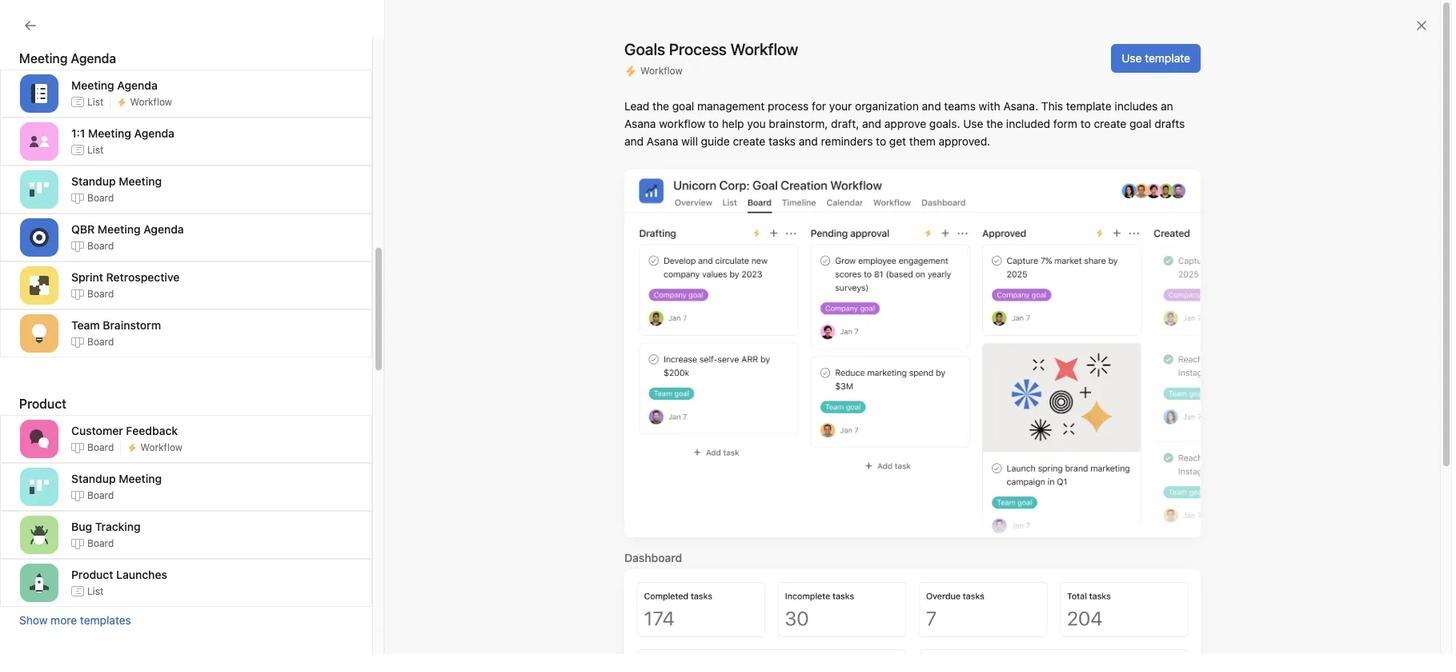 Task type: locate. For each thing, give the bounding box(es) containing it.
standup meeting image down insights
[[30, 180, 49, 199]]

1 horizontal spatial goal
[[1130, 117, 1152, 130]]

1 horizontal spatial cross-functional project plan
[[240, 201, 391, 215]]

this
[[1041, 99, 1063, 113]]

0 horizontal spatial functional
[[76, 289, 128, 303]]

my inside my first portfolio link
[[42, 315, 57, 328]]

standup meeting image up the bug tracking image
[[30, 478, 49, 497]]

functional inside projects element
[[76, 289, 128, 303]]

dashboard
[[314, 97, 372, 110], [624, 551, 682, 565]]

cross- inside projects element
[[42, 289, 76, 303]]

0 vertical spatial product
[[19, 397, 66, 411]]

3 list from the top
[[87, 586, 104, 598]]

1 vertical spatial goals
[[42, 231, 71, 245]]

agenda
[[117, 78, 158, 92], [134, 126, 174, 140], [143, 222, 184, 236]]

my for my first portfolio
[[42, 315, 57, 328]]

you
[[747, 117, 766, 130]]

use up includes
[[1122, 51, 1142, 65]]

cross-functional project plan
[[240, 201, 391, 215], [42, 289, 192, 303]]

my up inbox on the left of the page
[[42, 80, 57, 94]]

agenda for 1:1 meeting agenda
[[134, 126, 174, 140]]

1 horizontal spatial product
[[71, 568, 113, 582]]

0 vertical spatial goals
[[624, 40, 665, 58]]

standup down customer
[[71, 472, 116, 486]]

0 vertical spatial list
[[87, 96, 104, 108]]

standup meeting
[[71, 174, 162, 188], [71, 472, 162, 486]]

my tasks
[[42, 80, 88, 94]]

goal down includes
[[1130, 117, 1152, 130]]

meeting up the qbr meeting agenda
[[119, 174, 162, 188]]

list for 1:1
[[87, 144, 104, 156]]

lead the goal management process for your organization and teams with asana. this template includes an asana workflow to help you brainstorm, draft, and approve goals. use the included form to create goal drafts and asana will guide create tasks and reminders to get them approved.
[[624, 99, 1185, 148]]

1 board from the top
[[87, 192, 114, 204]]

standup for second standup meeting icon from the top
[[71, 472, 116, 486]]

plan
[[369, 201, 391, 215], [170, 289, 192, 303]]

list box
[[537, 6, 921, 32]]

1 vertical spatial template
[[1066, 99, 1112, 113]]

0 horizontal spatial team
[[19, 345, 48, 359]]

1 cell from the left
[[884, 194, 1044, 223]]

1 vertical spatial the
[[986, 117, 1003, 130]]

workflow down meeting agenda
[[130, 96, 172, 108]]

0 vertical spatial cross-functional project plan
[[240, 201, 391, 215]]

0 horizontal spatial project
[[131, 289, 167, 303]]

board down sprint
[[87, 288, 114, 300]]

template up form
[[1066, 99, 1112, 113]]

1 vertical spatial use
[[963, 117, 983, 130]]

team button
[[0, 343, 48, 362]]

workflow up lead
[[640, 65, 683, 77]]

an
[[1161, 99, 1173, 113]]

2 vertical spatial list
[[87, 586, 104, 598]]

1 horizontal spatial project
[[329, 201, 366, 215]]

standup for 1st standup meeting icon
[[71, 174, 116, 188]]

0 horizontal spatial goal
[[672, 99, 694, 113]]

use inside lead the goal management process for your organization and teams with asana. this template includes an asana workflow to help you brainstorm, draft, and approve goals. use the included form to create goal drafts and asana will guide create tasks and reminders to get them approved.
[[963, 117, 983, 130]]

product launches
[[71, 568, 167, 582]]

1 vertical spatial cross-functional project plan link
[[10, 283, 192, 309]]

0 horizontal spatial cross-
[[42, 289, 76, 303]]

goal up 'workflow'
[[672, 99, 694, 113]]

1 horizontal spatial team
[[71, 318, 100, 332]]

projects element
[[0, 255, 192, 338]]

template
[[1145, 51, 1190, 65], [1066, 99, 1112, 113]]

workflow for product
[[140, 442, 183, 454]]

1 vertical spatial agenda
[[134, 126, 174, 140]]

0 vertical spatial workflow
[[640, 65, 683, 77]]

sprint retrospective image
[[30, 276, 49, 295]]

board up qbr
[[87, 192, 114, 204]]

list for product
[[87, 586, 104, 598]]

0 vertical spatial cross-functional project plan link
[[240, 200, 391, 217]]

workflow
[[659, 117, 706, 130]]

workflow
[[640, 65, 683, 77], [130, 96, 172, 108], [140, 442, 183, 454]]

1 horizontal spatial functional
[[275, 201, 326, 215]]

1 horizontal spatial plan
[[369, 201, 391, 215]]

0 horizontal spatial cross-functional project plan link
[[10, 283, 192, 309]]

goals inside the insights element
[[42, 231, 71, 245]]

0 horizontal spatial tasks
[[60, 80, 88, 94]]

my
[[263, 67, 285, 86], [42, 80, 57, 94], [42, 315, 57, 328]]

functional inside cell
[[275, 201, 326, 215]]

includes
[[1115, 99, 1158, 113]]

0 horizontal spatial plan
[[170, 289, 192, 303]]

0 horizontal spatial cross-functional project plan
[[42, 289, 192, 303]]

1 vertical spatial goal
[[1130, 117, 1152, 130]]

board down my first portfolio link
[[87, 336, 114, 348]]

goals down portfolios
[[42, 231, 71, 245]]

0 vertical spatial use
[[1122, 51, 1142, 65]]

to up guide
[[709, 117, 719, 130]]

2 standup meeting image from the top
[[30, 478, 49, 497]]

board down customer
[[87, 442, 114, 454]]

team inside dropdown button
[[19, 345, 48, 359]]

go back image
[[24, 19, 37, 32]]

approved.
[[939, 134, 990, 148]]

1 horizontal spatial cell
[[1298, 194, 1394, 223]]

0 horizontal spatial template
[[1066, 99, 1112, 113]]

standup
[[71, 174, 116, 188], [71, 472, 116, 486]]

first portfolio
[[288, 67, 381, 86]]

standup meeting up tracking
[[71, 472, 162, 486]]

standup meeting up portfolios link
[[71, 174, 162, 188]]

0 vertical spatial project
[[329, 201, 366, 215]]

use inside button
[[1122, 51, 1142, 65]]

4 board from the top
[[87, 336, 114, 348]]

the right lead
[[653, 99, 669, 113]]

2 standup from the top
[[71, 472, 116, 486]]

1 vertical spatial team
[[19, 345, 48, 359]]

and up goals.
[[922, 99, 941, 113]]

included
[[1006, 117, 1050, 130]]

my left first portfolio
[[263, 67, 285, 86]]

inbox
[[42, 106, 70, 119]]

plan inside projects element
[[170, 289, 192, 303]]

cross-functional project plan link
[[240, 200, 391, 217], [10, 283, 192, 309]]

list down meeting agenda
[[87, 96, 104, 108]]

my for my first portfolio
[[263, 67, 285, 86]]

1 horizontal spatial dashboard
[[624, 551, 682, 565]]

to right form
[[1081, 117, 1091, 130]]

use template button
[[1111, 44, 1201, 73]]

track
[[926, 202, 949, 214]]

board
[[87, 192, 114, 204], [87, 240, 114, 252], [87, 288, 114, 300], [87, 336, 114, 348], [87, 442, 114, 454], [87, 490, 114, 502], [87, 538, 114, 550]]

lead
[[624, 99, 650, 113]]

team
[[71, 318, 100, 332], [19, 345, 48, 359]]

0 horizontal spatial goals
[[42, 231, 71, 245]]

project
[[329, 201, 366, 215], [131, 289, 167, 303]]

cell
[[884, 194, 1044, 223], [1298, 194, 1394, 223]]

0 vertical spatial dashboard
[[314, 97, 372, 110]]

0 vertical spatial tasks
[[60, 80, 88, 94]]

0 vertical spatial functional
[[275, 201, 326, 215]]

1 horizontal spatial use
[[1122, 51, 1142, 65]]

1 vertical spatial product
[[71, 568, 113, 582]]

to
[[709, 117, 719, 130], [1081, 117, 1091, 130], [876, 134, 886, 148]]

product up customer feedback icon
[[19, 397, 66, 411]]

retrospective
[[106, 270, 180, 284]]

5 board from the top
[[87, 442, 114, 454]]

6 board from the top
[[87, 490, 114, 502]]

tasks down the meeting agenda
[[60, 80, 88, 94]]

tasks down brainstorm,
[[769, 134, 796, 148]]

1:1 meeting agenda
[[71, 126, 174, 140]]

0 vertical spatial create
[[1094, 117, 1127, 130]]

cross-functional project plan link inside projects element
[[10, 283, 192, 309]]

2 list from the top
[[87, 144, 104, 156]]

0 vertical spatial standup meeting
[[71, 174, 162, 188]]

asana
[[624, 117, 656, 130], [647, 134, 678, 148]]

board down bug tracking
[[87, 538, 114, 550]]

2 vertical spatial agenda
[[143, 222, 184, 236]]

goal
[[672, 99, 694, 113], [1130, 117, 1152, 130]]

team brainstorm image
[[30, 324, 49, 343]]

customer feedback
[[71, 424, 178, 437]]

meeting down the feedback
[[119, 472, 162, 486]]

the down with
[[986, 117, 1003, 130]]

approve
[[884, 117, 926, 130]]

on
[[910, 202, 923, 214]]

0 vertical spatial the
[[653, 99, 669, 113]]

standup up portfolios link
[[71, 174, 116, 188]]

0 vertical spatial standup
[[71, 174, 116, 188]]

agenda for qbr meeting agenda
[[143, 222, 184, 236]]

the
[[653, 99, 669, 113], [986, 117, 1003, 130]]

1 standup from the top
[[71, 174, 116, 188]]

row
[[192, 193, 1452, 195]]

template inside lead the goal management process for your organization and teams with asana. this template includes an asana workflow to help you brainstorm, draft, and approve goals. use the included form to create goal drafts and asana will guide create tasks and reminders to get them approved.
[[1066, 99, 1112, 113]]

meeting down inbox 'link'
[[88, 126, 131, 140]]

asana down lead
[[624, 117, 656, 130]]

more
[[51, 614, 77, 628]]

1 horizontal spatial cross-
[[240, 201, 275, 215]]

board down qbr
[[87, 240, 114, 252]]

agenda up retrospective
[[143, 222, 184, 236]]

workflow down the feedback
[[140, 442, 183, 454]]

tasks
[[60, 80, 88, 94], [769, 134, 796, 148]]

and down brainstorm,
[[799, 134, 818, 148]]

my left first
[[42, 315, 57, 328]]

cross-
[[240, 201, 275, 215], [42, 289, 76, 303]]

to left get
[[876, 134, 886, 148]]

cross-functional project plan cell
[[192, 194, 885, 225]]

standup meeting image
[[30, 180, 49, 199], [30, 478, 49, 497]]

plan inside cell
[[369, 201, 391, 215]]

0 horizontal spatial product
[[19, 397, 66, 411]]

bug tracking image
[[30, 526, 49, 545]]

0 horizontal spatial cell
[[884, 194, 1044, 223]]

1 vertical spatial cross-functional project plan
[[42, 289, 192, 303]]

1 vertical spatial list
[[87, 144, 104, 156]]

goals up lead
[[624, 40, 665, 58]]

1 vertical spatial plan
[[170, 289, 192, 303]]

projects button
[[0, 259, 63, 279]]

asana down 'workflow'
[[647, 134, 678, 148]]

and down organization on the top right of the page
[[862, 117, 881, 130]]

and
[[922, 99, 941, 113], [862, 117, 881, 130], [624, 134, 644, 148], [799, 134, 818, 148]]

template inside button
[[1145, 51, 1190, 65]]

template up an
[[1145, 51, 1190, 65]]

reporting
[[42, 180, 92, 194]]

board up bug tracking
[[87, 490, 114, 502]]

create down includes
[[1094, 117, 1127, 130]]

0 horizontal spatial create
[[733, 134, 766, 148]]

use template
[[1122, 51, 1190, 65]]

2 vertical spatial workflow
[[140, 442, 183, 454]]

0 vertical spatial asana
[[624, 117, 656, 130]]

asana.
[[1003, 99, 1038, 113]]

meeting
[[71, 78, 114, 92], [88, 126, 131, 140], [119, 174, 162, 188], [98, 222, 141, 236], [119, 472, 162, 486]]

use up approved.
[[963, 117, 983, 130]]

1 horizontal spatial cross-functional project plan link
[[240, 200, 391, 217]]

meeting agenda
[[71, 78, 158, 92]]

1 horizontal spatial template
[[1145, 51, 1190, 65]]

1 vertical spatial standup meeting image
[[30, 478, 49, 497]]

meeting agenda image
[[30, 84, 49, 103]]

1 vertical spatial standup
[[71, 472, 116, 486]]

2 cell from the left
[[1298, 194, 1394, 223]]

1 horizontal spatial tasks
[[769, 134, 796, 148]]

0 vertical spatial template
[[1145, 51, 1190, 65]]

0%
[[1105, 202, 1120, 214]]

0 vertical spatial plan
[[369, 201, 391, 215]]

create down you
[[733, 134, 766, 148]]

1 vertical spatial functional
[[76, 289, 128, 303]]

0 vertical spatial team
[[71, 318, 100, 332]]

1 vertical spatial standup meeting
[[71, 472, 162, 486]]

meeting down home link in the top left of the page
[[71, 78, 114, 92]]

my inside the "my tasks" link
[[42, 80, 57, 94]]

1 vertical spatial workflow
[[130, 96, 172, 108]]

0 vertical spatial cross-
[[240, 201, 275, 215]]

product up templates
[[71, 568, 113, 582]]

list down '1:1 meeting agenda'
[[87, 144, 104, 156]]

list down product launches
[[87, 586, 104, 598]]

0 horizontal spatial use
[[963, 117, 983, 130]]

0 horizontal spatial the
[[653, 99, 669, 113]]

1 horizontal spatial the
[[986, 117, 1003, 130]]

list
[[87, 96, 104, 108], [87, 144, 104, 156], [87, 586, 104, 598]]

product
[[19, 397, 66, 411], [71, 568, 113, 582]]

0 vertical spatial standup meeting image
[[30, 180, 49, 199]]

1 vertical spatial tasks
[[769, 134, 796, 148]]

agenda down home link in the top left of the page
[[117, 78, 158, 92]]

1 vertical spatial cross-
[[42, 289, 76, 303]]

them
[[909, 134, 936, 148]]

1 horizontal spatial goals
[[624, 40, 665, 58]]

reminders
[[821, 134, 873, 148]]

goals link
[[10, 226, 183, 251]]

process
[[768, 99, 809, 113]]

agenda down inbox 'link'
[[134, 126, 174, 140]]



Task type: vqa. For each thing, say whether or not it's contained in the screenshot.
top "My"
no



Task type: describe. For each thing, give the bounding box(es) containing it.
dashboard link
[[314, 97, 372, 118]]

invite button
[[15, 620, 84, 648]]

teams
[[944, 99, 976, 113]]

launches
[[116, 568, 167, 582]]

product launches image
[[30, 574, 49, 593]]

get
[[889, 134, 906, 148]]

insights element
[[0, 146, 192, 255]]

insights
[[19, 153, 61, 167]]

1
[[959, 202, 963, 214]]

2 board from the top
[[87, 240, 114, 252]]

1 standup meeting from the top
[[71, 174, 162, 188]]

goals.
[[929, 117, 960, 130]]

show more templates button
[[19, 614, 353, 628]]

team brainstorm
[[71, 318, 161, 332]]

inbox link
[[10, 100, 183, 126]]

guide
[[701, 134, 730, 148]]

cross-functional project plan link inside cell
[[240, 200, 391, 217]]

cross- inside cell
[[240, 201, 275, 215]]

qbr
[[71, 222, 95, 236]]

2 horizontal spatial to
[[1081, 117, 1091, 130]]

1 vertical spatial create
[[733, 134, 766, 148]]

product for product
[[19, 397, 66, 411]]

minute
[[966, 202, 997, 214]]

brainstorm,
[[769, 117, 828, 130]]

brainstorm
[[103, 318, 161, 332]]

today
[[1210, 203, 1237, 215]]

product for product launches
[[71, 568, 113, 582]]

due date for cross-functional project plan cell
[[1202, 194, 1298, 223]]

my first portfolio
[[42, 315, 127, 328]]

bug
[[71, 520, 92, 534]]

portfolio
[[84, 315, 127, 328]]

my first portfolio link
[[10, 309, 183, 335]]

cross-functional project plan row
[[192, 194, 1452, 225]]

templates
[[80, 614, 131, 628]]

cross-functional project plan inside projects element
[[42, 289, 192, 303]]

for
[[812, 99, 826, 113]]

team for team
[[19, 345, 48, 359]]

workflow for meeting agenda
[[130, 96, 172, 108]]

team for team brainstorm
[[71, 318, 100, 332]]

qbr meeting agenda
[[71, 222, 184, 236]]

7 board from the top
[[87, 538, 114, 550]]

tasks inside lead the goal management process for your organization and teams with asana. this template includes an asana workflow to help you brainstorm, draft, and approve goals. use the included form to create goal drafts and asana will guide create tasks and reminders to get them approved.
[[769, 134, 796, 148]]

1:1 meeting agenda image
[[30, 132, 49, 151]]

0 vertical spatial goal
[[672, 99, 694, 113]]

meeting right qbr
[[98, 222, 141, 236]]

invite
[[45, 627, 74, 640]]

1 minute ago
[[959, 202, 1016, 214]]

meeting agenda
[[19, 51, 116, 66]]

2 standup meeting from the top
[[71, 472, 162, 486]]

1 vertical spatial project
[[131, 289, 167, 303]]

drafts
[[1155, 117, 1185, 130]]

cross-functional project plan inside cell
[[240, 201, 391, 215]]

tasks inside global element
[[60, 80, 88, 94]]

your
[[829, 99, 852, 113]]

1 standup meeting image from the top
[[30, 180, 49, 199]]

will
[[681, 134, 698, 148]]

sprint retrospective
[[71, 270, 180, 284]]

first
[[60, 315, 81, 328]]

my for my tasks
[[42, 80, 57, 94]]

insights button
[[0, 151, 61, 170]]

3 board from the top
[[87, 288, 114, 300]]

tracking
[[95, 520, 141, 534]]

reporting link
[[10, 175, 183, 200]]

show
[[19, 614, 48, 628]]

1 horizontal spatial to
[[876, 134, 886, 148]]

cell containing on track
[[884, 194, 1044, 223]]

with
[[979, 99, 1000, 113]]

home link
[[10, 49, 183, 74]]

portfolios
[[42, 206, 91, 219]]

ago
[[999, 202, 1016, 214]]

qbr meeting agenda image
[[30, 228, 49, 247]]

my first portfolio
[[263, 67, 381, 86]]

project inside cell
[[329, 201, 366, 215]]

1 vertical spatial dashboard
[[624, 551, 682, 565]]

home
[[42, 54, 72, 68]]

0 vertical spatial agenda
[[117, 78, 158, 92]]

date
[[1210, 173, 1231, 185]]

goals for goals
[[42, 231, 71, 245]]

goals process workflow
[[624, 40, 798, 58]]

global element
[[0, 39, 192, 135]]

date row
[[192, 164, 1452, 194]]

form
[[1053, 117, 1077, 130]]

draft,
[[831, 117, 859, 130]]

customer
[[71, 424, 123, 437]]

bug tracking
[[71, 520, 141, 534]]

1 horizontal spatial create
[[1094, 117, 1127, 130]]

my tasks link
[[10, 74, 183, 100]]

on track
[[910, 202, 949, 214]]

1 list from the top
[[87, 96, 104, 108]]

customer feedback image
[[30, 430, 49, 449]]

portfolios link
[[10, 200, 183, 226]]

process workflow
[[669, 40, 798, 58]]

management
[[697, 99, 765, 113]]

and down lead
[[624, 134, 644, 148]]

projects
[[19, 262, 63, 275]]

0 horizontal spatial to
[[709, 117, 719, 130]]

help
[[722, 117, 744, 130]]

close image
[[1415, 19, 1428, 32]]

1:1
[[71, 126, 85, 140]]

hide sidebar image
[[21, 13, 34, 26]]

goals for goals process workflow
[[624, 40, 665, 58]]

show more templates
[[19, 614, 131, 628]]

0 horizontal spatial dashboard
[[314, 97, 372, 110]]

organization
[[855, 99, 919, 113]]

1 vertical spatial asana
[[647, 134, 678, 148]]

sprint
[[71, 270, 103, 284]]

feedback
[[126, 424, 178, 437]]



